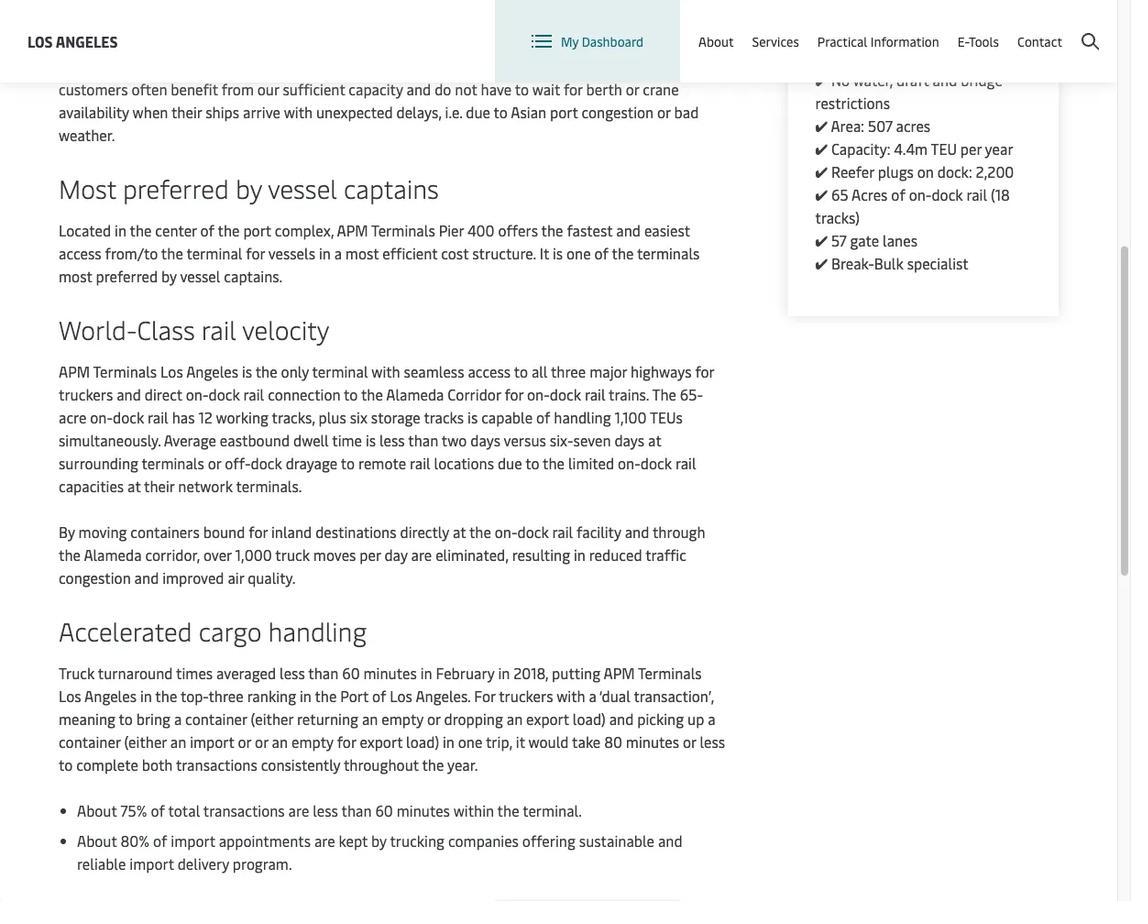 Task type: describe. For each thing, give the bounding box(es) containing it.
delivery
[[178, 855, 229, 874]]

for up capable
[[505, 385, 524, 405]]

for down community.
[[564, 80, 583, 99]]

for inside located in the center of the port complex, apm terminals pier 400 offers the fastest and easiest access from/to the terminal for vessels in a most efficient cost structure. it is one of the terminals most preferred by vessel captains.
[[246, 244, 265, 264]]

less down up
[[700, 733, 726, 752]]

than inside truck turnaround times averaged less than 60 minutes in february in 2018, putting apm terminals los angeles in the top-three ranking in the port of los angeles. for truckers with a 'dual transaction', meaning to bring a container (either returning an empty or dropping an export load) and picking up a container (either an import or or an empty for export load) in one trip, it would take 80 minutes or less to complete both transactions consistently throughout the year.
[[308, 664, 339, 684]]

world-class rail velocity
[[59, 312, 330, 347]]

an down 'port'
[[362, 710, 378, 729]]

1 vertical spatial 60
[[375, 801, 393, 821]]

to down time
[[341, 454, 355, 474]]

los inside apm terminals los angeles is the only terminal with seamless access to all three major highways for truckers and direct on-dock rail connection to the alameda corridor for on-dock rail trains. the 65- acre on-dock rail has 12 working tracks, plus six storage tracks is capable of handling 1,100 teus simultaneously. average eastbound dwell time is less than two days versus six-seven days at surrounding terminals or off-dock drayage to remote rail locations due to the limited on-dock rail capacities at their network terminals.
[[161, 362, 183, 382]]

the right the "within"
[[498, 801, 520, 821]]

putting
[[552, 664, 601, 684]]

bound
[[203, 523, 245, 542]]

6 ✔ from the top
[[816, 162, 828, 182]]

up
[[688, 710, 705, 729]]

tracks)
[[816, 208, 860, 228]]

the down fastest
[[612, 244, 634, 264]]

about for about 75% of total transactions are less than 60 minutes within the terminal.
[[77, 801, 117, 821]]

507
[[868, 116, 893, 136]]

on- up 12
[[186, 385, 209, 405]]

about 80% of import appointments are kept by trucking companies offering sustainable and reliable import delivery program.
[[77, 832, 683, 874]]

los left angeles.
[[390, 687, 413, 707]]

center
[[155, 221, 197, 241]]

congestion inside "strategically located in southern california, pier 400 provides both a logistical and undisrupted advantage for shipping lines, bco's, freight forwarders and the trucking community. our ocean carrier customers often benefit from our sufficient capacity and do not have to wait for berth or crane availability when their ships arrive with unexpected delays, i.e. due to asian port congestion or bad weather."
[[582, 103, 654, 122]]

for inside by moving containers bound for inland destinations directly at the on-dock rail facility and through the alameda corridor, over 1,000 truck moves per day are eliminated, resulting in reduced traffic congestion and improved air quality.
[[249, 523, 268, 542]]

shipping
[[153, 57, 209, 77]]

0 vertical spatial container
[[185, 710, 247, 729]]

less inside apm terminals los angeles is the only terminal with seamless access to all three major highways for truckers and direct on-dock rail connection to the alameda corridor for on-dock rail trains. the 65- acre on-dock rail has 12 working tracks, plus six storage tracks is capable of handling 1,100 teus simultaneously. average eastbound dwell time is less than two days versus six-seven days at surrounding terminals or off-dock drayage to remote rail locations due to the limited on-dock rail capacities at their network terminals.
[[380, 431, 405, 451]]

57
[[832, 231, 847, 251]]

1 ✔ from the top
[[816, 25, 828, 44]]

1 vertical spatial at
[[128, 477, 141, 497]]

to left bring
[[119, 710, 133, 729]]

companies
[[448, 832, 519, 851]]

less down the "consistently"
[[313, 801, 338, 821]]

alameda inside by moving containers bound for inland destinations directly at the on-dock rail facility and through the alameda corridor, over 1,000 truck moves per day are eliminated, resulting in reduced traffic congestion and improved air quality.
[[84, 546, 142, 565]]

0 vertical spatial empty
[[382, 710, 424, 729]]

or down ranking
[[238, 733, 251, 752]]

off-
[[225, 454, 251, 474]]

returning
[[297, 710, 359, 729]]

is down "corridor"
[[468, 408, 478, 428]]

0 vertical spatial preferred
[[123, 171, 229, 205]]

due inside "strategically located in southern california, pier 400 provides both a logistical and undisrupted advantage for shipping lines, bco's, freight forwarders and the trucking community. our ocean carrier customers often benefit from our sufficient capacity and do not have to wait for berth or crane availability when their ships arrive with unexpected delays, i.e. due to asian port congestion or bad weather."
[[466, 103, 491, 122]]

0 horizontal spatial most
[[59, 267, 92, 287]]

5 ✔ from the top
[[816, 139, 828, 159]]

it
[[516, 733, 525, 752]]

accelerated cargo handling
[[59, 613, 367, 648]]

is right time
[[366, 431, 376, 451]]

the left the only
[[256, 362, 278, 382]]

with inside "strategically located in southern california, pier 400 provides both a logistical and undisrupted advantage for shipping lines, bco's, freight forwarders and the trucking community. our ocean carrier customers often benefit from our sufficient capacity and do not have to wait for berth or crane availability when their ships arrive with unexpected delays, i.e. due to asian port congestion or bad weather."
[[284, 103, 313, 122]]

have
[[481, 80, 512, 99]]

0 vertical spatial export
[[526, 710, 569, 729]]

three inside apm terminals los angeles is the only terminal with seamless access to all three major highways for truckers and direct on-dock rail connection to the alameda corridor for on-dock rail trains. the 65- acre on-dock rail has 12 working tracks, plus six storage tracks is capable of handling 1,100 teus simultaneously. average eastbound dwell time is less than two days versus six-seven days at surrounding terminals or off-dock drayage to remote rail locations due to the limited on-dock rail capacities at their network terminals.
[[551, 362, 586, 382]]

of right the 75%
[[151, 801, 165, 821]]

terminals inside located in the center of the port complex, apm terminals pier 400 offers the fastest and easiest access from/to the terminal for vessels in a most efficient cost structure. it is one of the terminals most preferred by vessel captains.
[[637, 244, 700, 264]]

year.
[[447, 756, 478, 775]]

80
[[604, 733, 623, 752]]

dashboard
[[582, 33, 644, 50]]

practical
[[818, 33, 868, 50]]

1 horizontal spatial by
[[236, 171, 262, 205]]

apm inside truck turnaround times averaged less than 60 minutes in february in 2018, putting apm terminals los angeles in the top-three ranking in the port of los angeles. for truckers with a 'dual transaction', meaning to bring a container (either returning an empty or dropping an export load) and picking up a container (either an import or or an empty for export load) in one trip, it would take 80 minutes or less to complete both transactions consistently throughout the year.
[[604, 664, 635, 684]]

our
[[257, 80, 279, 99]]

reduced
[[589, 546, 642, 565]]

0 vertical spatial vessel
[[268, 171, 337, 205]]

✔ 19 sts cranes - tallest in us ✔ dedicated berths : 5 (2.2 km) ✔ no water, draft and bridge restrictions ✔ area: 507 acres ✔ capacity: 4.4m teu per year ✔ reefer plugs on dock: 2,200 ✔ 65 acres of on-dock rail (18 tracks) ✔ 57 gate lanes ✔ break-bulk specialist
[[816, 25, 1019, 274]]

dock up the "six-"
[[550, 385, 581, 405]]

the down center in the left of the page
[[161, 244, 183, 264]]

draft
[[897, 71, 930, 90]]

access inside located in the center of the port complex, apm terminals pier 400 offers the fastest and easiest access from/to the terminal for vessels in a most efficient cost structure. it is one of the terminals most preferred by vessel captains.
[[59, 244, 102, 264]]

only
[[281, 362, 309, 382]]

gate
[[850, 231, 880, 251]]

six
[[350, 408, 368, 428]]

of down fastest
[[595, 244, 609, 264]]

specialist
[[908, 254, 969, 274]]

to up six at the top of the page
[[344, 385, 358, 405]]

of inside truck turnaround times averaged less than 60 minutes in february in 2018, putting apm terminals los angeles in the top-three ranking in the port of los angeles. for truckers with a 'dual transaction', meaning to bring a container (either returning an empty or dropping an export load) and picking up a container (either an import or or an empty for export load) in one trip, it would take 80 minutes or less to complete both transactions consistently throughout the year.
[[372, 687, 386, 707]]

moves
[[313, 546, 356, 565]]

0 vertical spatial at
[[648, 431, 662, 451]]

trucking inside about 80% of import appointments are kept by trucking companies offering sustainable and reliable import delivery program.
[[390, 832, 445, 851]]

their inside "strategically located in southern california, pier 400 provides both a logistical and undisrupted advantage for shipping lines, bco's, freight forwarders and the trucking community. our ocean carrier customers often benefit from our sufficient capacity and do not have to wait for berth or crane availability when their ships arrive with unexpected delays, i.e. due to asian port congestion or bad weather."
[[171, 103, 202, 122]]

consistently
[[261, 756, 341, 775]]

not
[[455, 80, 477, 99]]

a right up
[[708, 710, 716, 729]]

inland
[[271, 523, 312, 542]]

of inside apm terminals los angeles is the only terminal with seamless access to all three major highways for truckers and direct on-dock rail connection to the alameda corridor for on-dock rail trains. the 65- acre on-dock rail has 12 working tracks, plus six storage tracks is capable of handling 1,100 teus simultaneously. average eastbound dwell time is less than two days versus six-seven days at surrounding terminals or off-dock drayage to remote rail locations due to the limited on-dock rail capacities at their network terminals.
[[536, 408, 551, 428]]

rail right remote
[[410, 454, 431, 474]]

e-tools button
[[958, 0, 1000, 83]]

the down the "six-"
[[543, 454, 565, 474]]

top-
[[181, 687, 209, 707]]

located in the center of the port complex, apm terminals pier 400 offers the fastest and easiest access from/to the terminal for vessels in a most efficient cost structure. it is one of the terminals most preferred by vessel captains.
[[59, 221, 700, 287]]

containers
[[131, 523, 200, 542]]

terminal.
[[523, 801, 582, 821]]

is up working
[[242, 362, 252, 382]]

unexpected
[[316, 103, 393, 122]]

to up the asian
[[515, 80, 529, 99]]

on- down all
[[527, 385, 550, 405]]

or down angeles.
[[427, 710, 441, 729]]

the up six at the top of the page
[[361, 385, 383, 405]]

rail down teus
[[676, 454, 697, 474]]

dock up simultaneously.
[[113, 408, 144, 428]]

2 vertical spatial import
[[130, 855, 174, 874]]

an up it
[[507, 710, 523, 729]]

provides
[[405, 34, 461, 54]]

class
[[137, 312, 195, 347]]

practical information button
[[818, 0, 940, 83]]

kept
[[339, 832, 368, 851]]

1 days from the left
[[471, 431, 501, 451]]

reefer
[[832, 162, 875, 182]]

400 inside located in the center of the port complex, apm terminals pier 400 offers the fastest and easiest access from/to the terminal for vessels in a most efficient cost structure. it is one of the terminals most preferred by vessel captains.
[[468, 221, 495, 241]]

an down bring
[[170, 733, 186, 752]]

complex,
[[275, 221, 334, 241]]

1 vertical spatial minutes
[[626, 733, 680, 752]]

bulk
[[875, 254, 904, 274]]

apm inside located in the center of the port complex, apm terminals pier 400 offers the fastest and easiest access from/to the terminal for vessels in a most efficient cost structure. it is one of the terminals most preferred by vessel captains.
[[337, 221, 368, 241]]

accelerated
[[59, 613, 192, 648]]

a left 'dual at the right of the page
[[589, 687, 597, 707]]

total
[[168, 801, 200, 821]]

than inside apm terminals los angeles is the only terminal with seamless access to all three major highways for truckers and direct on-dock rail connection to the alameda corridor for on-dock rail trains. the 65- acre on-dock rail has 12 working tracks, plus six storage tracks is capable of handling 1,100 teus simultaneously. average eastbound dwell time is less than two days versus six-seven days at surrounding terminals or off-dock drayage to remote rail locations due to the limited on-dock rail capacities at their network terminals.
[[408, 431, 439, 451]]

of right center in the left of the page
[[200, 221, 215, 241]]

angeles inside apm terminals los angeles is the only terminal with seamless access to all three major highways for truckers and direct on-dock rail connection to the alameda corridor for on-dock rail trains. the 65- acre on-dock rail has 12 working tracks, plus six storage tracks is capable of handling 1,100 teus simultaneously. average eastbound dwell time is less than two days versus six-seven days at surrounding terminals or off-dock drayage to remote rail locations due to the limited on-dock rail capacities at their network terminals.
[[186, 362, 238, 382]]

of inside ✔ 19 sts cranes - tallest in us ✔ dedicated berths : 5 (2.2 km) ✔ no water, draft and bridge restrictions ✔ area: 507 acres ✔ capacity: 4.4m teu per year ✔ reefer plugs on dock: 2,200 ✔ 65 acres of on-dock rail (18 tracks) ✔ 57 gate lanes ✔ break-bulk specialist
[[892, 185, 906, 205]]

los down truck
[[59, 687, 81, 707]]

corridor,
[[145, 546, 200, 565]]

apm inside apm terminals los angeles is the only terminal with seamless access to all three major highways for truckers and direct on-dock rail connection to the alameda corridor for on-dock rail trains. the 65- acre on-dock rail has 12 working tracks, plus six storage tracks is capable of handling 1,100 teus simultaneously. average eastbound dwell time is less than two days versus six-seven days at surrounding terminals or off-dock drayage to remote rail locations due to the limited on-dock rail capacities at their network terminals.
[[59, 362, 90, 382]]

truck
[[275, 546, 310, 565]]

1 vertical spatial import
[[171, 832, 215, 851]]

capacity
[[349, 80, 403, 99]]

the up bring
[[155, 687, 177, 707]]

to down have
[[494, 103, 508, 122]]

bad
[[675, 103, 699, 122]]

due inside apm terminals los angeles is the only terminal with seamless access to all three major highways for truckers and direct on-dock rail connection to the alameda corridor for on-dock rail trains. the 65- acre on-dock rail has 12 working tracks, plus six storage tracks is capable of handling 1,100 teus simultaneously. average eastbound dwell time is less than two days versus six-seven days at surrounding terminals or off-dock drayage to remote rail locations due to the limited on-dock rail capacities at their network terminals.
[[498, 454, 522, 474]]

0 horizontal spatial export
[[360, 733, 403, 752]]

truckers inside truck turnaround times averaged less than 60 minutes in february in 2018, putting apm terminals los angeles in the top-three ranking in the port of los angeles. for truckers with a 'dual transaction', meaning to bring a container (either returning an empty or dropping an export load) and picking up a container (either an import or or an empty for export load) in one trip, it would take 80 minutes or less to complete both transactions consistently throughout the year.
[[499, 687, 553, 707]]

dock inside by moving containers bound for inland destinations directly at the on-dock rail facility and through the alameda corridor, over 1,000 truck moves per day are eliminated, resulting in reduced traffic congestion and improved air quality.
[[518, 523, 549, 542]]

our
[[608, 57, 631, 77]]

offers
[[498, 221, 538, 241]]

12
[[198, 408, 212, 428]]

pier inside located in the center of the port complex, apm terminals pier 400 offers the fastest and easiest access from/to the terminal for vessels in a most efficient cost structure. it is one of the terminals most preferred by vessel captains.
[[439, 221, 464, 241]]

dock down teus
[[641, 454, 672, 474]]

and down the provides
[[417, 57, 441, 77]]

rail inside ✔ 19 sts cranes - tallest in us ✔ dedicated berths : 5 (2.2 km) ✔ no water, draft and bridge restrictions ✔ area: 507 acres ✔ capacity: 4.4m teu per year ✔ reefer plugs on dock: 2,200 ✔ 65 acres of on-dock rail (18 tracks) ✔ 57 gate lanes ✔ break-bulk specialist
[[967, 185, 988, 205]]

4 ✔ from the top
[[816, 116, 828, 136]]

offering
[[523, 832, 576, 851]]

or up the "consistently"
[[255, 733, 268, 752]]

angeles.
[[416, 687, 471, 707]]

meaning
[[59, 710, 115, 729]]

1 vertical spatial transactions
[[203, 801, 285, 821]]

customers
[[59, 80, 128, 99]]

transactions inside truck turnaround times averaged less than 60 minutes in february in 2018, putting apm terminals los angeles in the top-three ranking in the port of los angeles. for truckers with a 'dual transaction', meaning to bring a container (either returning an empty or dropping an export load) and picking up a container (either an import or or an empty for export load) in one trip, it would take 80 minutes or less to complete both transactions consistently throughout the year.
[[176, 756, 258, 775]]

5
[[954, 48, 963, 67]]

the up 'eliminated,'
[[469, 523, 491, 542]]

picking
[[638, 710, 684, 729]]

within
[[454, 801, 494, 821]]

are inside by moving containers bound for inland destinations directly at the on-dock rail facility and through the alameda corridor, over 1,000 truck moves per day are eliminated, resulting in reduced traffic congestion and improved air quality.
[[411, 546, 432, 565]]

quality.
[[248, 569, 296, 588]]

for
[[474, 687, 496, 707]]

1 vertical spatial (either
[[124, 733, 167, 752]]

with inside truck turnaround times averaged less than 60 minutes in february in 2018, putting apm terminals los angeles in the top-three ranking in the port of los angeles. for truckers with a 'dual transaction', meaning to bring a container (either returning an empty or dropping an export load) and picking up a container (either an import or or an empty for export load) in one trip, it would take 80 minutes or less to complete both transactions consistently throughout the year.
[[557, 687, 586, 707]]

rail inside by moving containers bound for inland destinations directly at the on-dock rail facility and through the alameda corridor, over 1,000 truck moves per day are eliminated, resulting in reduced traffic congestion and improved air quality.
[[553, 523, 573, 542]]

cranes
[[878, 25, 922, 44]]

rail right class
[[202, 312, 236, 347]]

the up the "it"
[[542, 221, 564, 241]]

an up the "consistently"
[[272, 733, 288, 752]]

trip,
[[486, 733, 513, 752]]

the
[[652, 385, 677, 405]]

and inside ✔ 19 sts cranes - tallest in us ✔ dedicated berths : 5 (2.2 km) ✔ no water, draft and bridge restrictions ✔ area: 507 acres ✔ capacity: 4.4m teu per year ✔ reefer plugs on dock: 2,200 ✔ 65 acres of on-dock rail (18 tracks) ✔ 57 gate lanes ✔ break-bulk specialist
[[933, 71, 958, 90]]

about for about
[[699, 33, 734, 50]]

crane
[[643, 80, 679, 99]]

preferred inside located in the center of the port complex, apm terminals pier 400 offers the fastest and easiest access from/to the terminal for vessels in a most efficient cost structure. it is one of the terminals most preferred by vessel captains.
[[96, 267, 158, 287]]

are for by
[[314, 832, 335, 851]]

fastest
[[567, 221, 613, 241]]

benefit
[[171, 80, 218, 99]]

2 vertical spatial minutes
[[397, 801, 450, 821]]

community.
[[528, 57, 605, 77]]

1 horizontal spatial than
[[342, 801, 372, 821]]

on- inside ✔ 19 sts cranes - tallest in us ✔ dedicated berths : 5 (2.2 km) ✔ no water, draft and bridge restrictions ✔ area: 507 acres ✔ capacity: 4.4m teu per year ✔ reefer plugs on dock: 2,200 ✔ 65 acres of on-dock rail (18 tracks) ✔ 57 gate lanes ✔ break-bulk specialist
[[909, 185, 932, 205]]

tallest
[[935, 25, 976, 44]]

advantage
[[59, 57, 127, 77]]

lines,
[[213, 57, 246, 77]]

easiest
[[645, 221, 690, 241]]

rail up working
[[244, 385, 264, 405]]

year
[[985, 139, 1014, 159]]

the down by
[[59, 546, 81, 565]]

4.4m
[[894, 139, 928, 159]]

and down corridor,
[[134, 569, 159, 588]]

access inside apm terminals los angeles is the only terminal with seamless access to all three major highways for truckers and direct on-dock rail connection to the alameda corridor for on-dock rail trains. the 65- acre on-dock rail has 12 working tracks, plus six storage tracks is capable of handling 1,100 teus simultaneously. average eastbound dwell time is less than two days versus six-seven days at surrounding terminals or off-dock drayage to remote rail locations due to the limited on-dock rail capacities at their network terminals.
[[468, 362, 511, 382]]

information
[[871, 33, 940, 50]]

improved
[[162, 569, 224, 588]]

7 ✔ from the top
[[816, 185, 828, 205]]

to left the complete
[[59, 756, 73, 775]]

the up from/to
[[130, 221, 152, 241]]

:
[[947, 48, 951, 67]]

limited
[[568, 454, 615, 474]]

0 horizontal spatial load)
[[406, 733, 439, 752]]

los left strategically
[[28, 31, 53, 51]]

or down our
[[626, 80, 640, 99]]



Task type: vqa. For each thing, say whether or not it's contained in the screenshot.
both
yes



Task type: locate. For each thing, give the bounding box(es) containing it.
import inside truck turnaround times averaged less than 60 minutes in february in 2018, putting apm terminals los angeles in the top-three ranking in the port of los angeles. for truckers with a 'dual transaction', meaning to bring a container (either returning an empty or dropping an export load) and picking up a container (either an import or or an empty for export load) in one trip, it would take 80 minutes or less to complete both transactions consistently throughout the year.
[[190, 733, 234, 752]]

9 ✔ from the top
[[816, 254, 828, 274]]

2 horizontal spatial at
[[648, 431, 662, 451]]

0 horizontal spatial three
[[209, 687, 244, 707]]

0 vertical spatial access
[[59, 244, 102, 264]]

highways
[[631, 362, 692, 382]]

storage
[[371, 408, 421, 428]]

has
[[172, 408, 195, 428]]

terminals up efficient
[[371, 221, 435, 241]]

empty down angeles.
[[382, 710, 424, 729]]

or
[[626, 80, 640, 99], [658, 103, 671, 122], [208, 454, 221, 474], [427, 710, 441, 729], [238, 733, 251, 752], [255, 733, 268, 752], [683, 733, 697, 752]]

terminals down average
[[142, 454, 204, 474]]

two
[[442, 431, 467, 451]]

three inside truck turnaround times averaged less than 60 minutes in february in 2018, putting apm terminals los angeles in the top-three ranking in the port of los angeles. for truckers with a 'dual transaction', meaning to bring a container (either returning an empty or dropping an export load) and picking up a container (either an import or or an empty for export load) in one trip, it would take 80 minutes or less to complete both transactions consistently throughout the year.
[[209, 687, 244, 707]]

1 vertical spatial preferred
[[96, 267, 158, 287]]

apm terminals los angeles is the only terminal with seamless access to all three major highways for truckers and direct on-dock rail connection to the alameda corridor for on-dock rail trains. the 65- acre on-dock rail has 12 working tracks, plus six storage tracks is capable of handling 1,100 teus simultaneously. average eastbound dwell time is less than two days versus six-seven days at surrounding terminals or off-dock drayage to remote rail locations due to the limited on-dock rail capacities at their network terminals.
[[59, 362, 715, 497]]

pier inside "strategically located in southern california, pier 400 provides both a logistical and undisrupted advantage for shipping lines, bco's, freight forwarders and the trucking community. our ocean carrier customers often benefit from our sufficient capacity and do not have to wait for berth or crane availability when their ships arrive with unexpected delays, i.e. due to asian port congestion or bad weather."
[[346, 34, 371, 54]]

both right the provides
[[465, 34, 495, 54]]

(either down bring
[[124, 733, 167, 752]]

their inside apm terminals los angeles is the only terminal with seamless access to all three major highways for truckers and direct on-dock rail connection to the alameda corridor for on-dock rail trains. the 65- acre on-dock rail has 12 working tracks, plus six storage tracks is capable of handling 1,100 teus simultaneously. average eastbound dwell time is less than two days versus six-seven days at surrounding terminals or off-dock drayage to remote rail locations due to the limited on-dock rail capacities at their network terminals.
[[144, 477, 175, 497]]

of right 80%
[[153, 832, 167, 851]]

1 vertical spatial access
[[468, 362, 511, 382]]

terminal
[[187, 244, 242, 264], [312, 362, 368, 382]]

at down teus
[[648, 431, 662, 451]]

transactions up the appointments
[[203, 801, 285, 821]]

terminals up direct
[[93, 362, 157, 382]]

global menu
[[961, 17, 1044, 37]]

bring
[[136, 710, 171, 729]]

import up delivery
[[171, 832, 215, 851]]

trucking inside "strategically located in southern california, pier 400 provides both a logistical and undisrupted advantage for shipping lines, bco's, freight forwarders and the trucking community. our ocean carrier customers often benefit from our sufficient capacity and do not have to wait for berth or crane availability when their ships arrive with unexpected delays, i.e. due to asian port congestion or bad weather."
[[470, 57, 524, 77]]

1 horizontal spatial due
[[498, 454, 522, 474]]

direct
[[145, 385, 182, 405]]

400 up forwarders
[[375, 34, 402, 54]]

0 vertical spatial congestion
[[582, 103, 654, 122]]

by inside about 80% of import appointments are kept by trucking companies offering sustainable and reliable import delivery program.
[[371, 832, 387, 851]]

1 horizontal spatial are
[[314, 832, 335, 851]]

1 horizontal spatial congestion
[[582, 103, 654, 122]]

minutes down picking
[[626, 733, 680, 752]]

on- up simultaneously.
[[90, 408, 113, 428]]

alameda
[[386, 385, 444, 405], [84, 546, 142, 565]]

seven
[[574, 431, 611, 451]]

0 horizontal spatial terminals
[[142, 454, 204, 474]]

0 horizontal spatial than
[[308, 664, 339, 684]]

(either down ranking
[[251, 710, 293, 729]]

are left the kept
[[314, 832, 335, 851]]

✔ left reefer
[[816, 162, 828, 182]]

1 horizontal spatial truckers
[[499, 687, 553, 707]]

1 horizontal spatial at
[[453, 523, 466, 542]]

per inside ✔ 19 sts cranes - tallest in us ✔ dedicated berths : 5 (2.2 km) ✔ no water, draft and bridge restrictions ✔ area: 507 acres ✔ capacity: 4.4m teu per year ✔ reefer plugs on dock: 2,200 ✔ 65 acres of on-dock rail (18 tracks) ✔ 57 gate lanes ✔ break-bulk specialist
[[961, 139, 982, 159]]

about inside about 80% of import appointments are kept by trucking companies offering sustainable and reliable import delivery program.
[[77, 832, 117, 851]]

los angeles link
[[28, 30, 118, 53]]

0 horizontal spatial by
[[161, 267, 177, 287]]

the
[[445, 57, 467, 77], [130, 221, 152, 241], [218, 221, 240, 241], [542, 221, 564, 241], [161, 244, 183, 264], [612, 244, 634, 264], [256, 362, 278, 382], [361, 385, 383, 405], [543, 454, 565, 474], [469, 523, 491, 542], [59, 546, 81, 565], [155, 687, 177, 707], [315, 687, 337, 707], [422, 756, 444, 775], [498, 801, 520, 821]]

terminal down center in the left of the page
[[187, 244, 242, 264]]

2 vertical spatial than
[[342, 801, 372, 821]]

0 vertical spatial apm
[[337, 221, 368, 241]]

dock up terminals.
[[251, 454, 282, 474]]

apm up acre
[[59, 362, 90, 382]]

1 horizontal spatial terminals
[[637, 244, 700, 264]]

import down 80%
[[130, 855, 174, 874]]

apm
[[337, 221, 368, 241], [59, 362, 90, 382], [604, 664, 635, 684]]

0 horizontal spatial one
[[458, 733, 483, 752]]

1 vertical spatial by
[[161, 267, 177, 287]]

✔ left 65
[[816, 185, 828, 205]]

bco's,
[[250, 57, 289, 77]]

in inside by moving containers bound for inland destinations directly at the on-dock rail facility and through the alameda corridor, over 1,000 truck moves per day are eliminated, resulting in reduced traffic congestion and improved air quality.
[[574, 546, 586, 565]]

preferred
[[123, 171, 229, 205], [96, 267, 158, 287]]

2 days from the left
[[615, 431, 645, 451]]

surrounding
[[59, 454, 138, 474]]

0 vertical spatial 60
[[342, 664, 360, 684]]

one down dropping
[[458, 733, 483, 752]]

1 horizontal spatial most
[[346, 244, 379, 264]]

due right i.e.
[[466, 103, 491, 122]]

3 ✔ from the top
[[816, 71, 828, 90]]

a inside "strategically located in southern california, pier 400 provides both a logistical and undisrupted advantage for shipping lines, bco's, freight forwarders and the trucking community. our ocean carrier customers often benefit from our sufficient capacity and do not have to wait for berth or crane availability when their ships arrive with unexpected delays, i.e. due to asian port congestion or bad weather."
[[499, 34, 507, 54]]

ships
[[206, 103, 239, 122]]

0 vertical spatial angeles
[[56, 31, 118, 51]]

1 vertical spatial truckers
[[499, 687, 553, 707]]

services
[[752, 33, 799, 50]]

resulting
[[512, 546, 570, 565]]

trains.
[[609, 385, 649, 405]]

1 vertical spatial most
[[59, 267, 92, 287]]

1 vertical spatial congestion
[[59, 569, 131, 588]]

0 horizontal spatial apm
[[59, 362, 90, 382]]

carrier
[[677, 57, 720, 77]]

per up dock: 2,200
[[961, 139, 982, 159]]

or inside apm terminals los angeles is the only terminal with seamless access to all three major highways for truckers and direct on-dock rail connection to the alameda corridor for on-dock rail trains. the 65- acre on-dock rail has 12 working tracks, plus six storage tracks is capable of handling 1,100 teus simultaneously. average eastbound dwell time is less than two days versus six-seven days at surrounding terminals or off-dock drayage to remote rail locations due to the limited on-dock rail capacities at their network terminals.
[[208, 454, 221, 474]]

port down "wait"
[[550, 103, 578, 122]]

is right the "it"
[[553, 244, 563, 264]]

0 horizontal spatial with
[[284, 103, 313, 122]]

working
[[216, 408, 269, 428]]

access up "corridor"
[[468, 362, 511, 382]]

with inside apm terminals los angeles is the only terminal with seamless access to all three major highways for truckers and direct on-dock rail connection to the alameda corridor for on-dock rail trains. the 65- acre on-dock rail has 12 working tracks, plus six storage tracks is capable of handling 1,100 teus simultaneously. average eastbound dwell time is less than two days versus six-seven days at surrounding terminals or off-dock drayage to remote rail locations due to the limited on-dock rail capacities at their network terminals.
[[372, 362, 400, 382]]

1 vertical spatial terminals
[[142, 454, 204, 474]]

transactions up total
[[176, 756, 258, 775]]

is inside located in the center of the port complex, apm terminals pier 400 offers the fastest and easiest access from/to the terminal for vessels in a most efficient cost structure. it is one of the terminals most preferred by vessel captains.
[[553, 244, 563, 264]]

about up carrier in the right of the page
[[699, 33, 734, 50]]

pier up cost
[[439, 221, 464, 241]]

1 horizontal spatial alameda
[[386, 385, 444, 405]]

pier up forwarders
[[346, 34, 371, 54]]

1 horizontal spatial terminal
[[312, 362, 368, 382]]

and inside located in the center of the port complex, apm terminals pier 400 offers the fastest and easiest access from/to the terminal for vessels in a most efficient cost structure. it is one of the terminals most preferred by vessel captains.
[[617, 221, 641, 241]]

their
[[171, 103, 202, 122], [144, 477, 175, 497]]

for inside truck turnaround times averaged less than 60 minutes in february in 2018, putting apm terminals los angeles in the top-three ranking in the port of los angeles. for truckers with a 'dual transaction', meaning to bring a container (either returning an empty or dropping an export load) and picking up a container (either an import or or an empty for export load) in one trip, it would take 80 minutes or less to complete both transactions consistently throughout the year.
[[337, 733, 356, 752]]

1 vertical spatial terminal
[[312, 362, 368, 382]]

0 horizontal spatial trucking
[[390, 832, 445, 851]]

2 vertical spatial apm
[[604, 664, 635, 684]]

vessel down center in the left of the page
[[180, 267, 220, 287]]

2 vertical spatial at
[[453, 523, 466, 542]]

their left "network"
[[144, 477, 175, 497]]

terminals inside apm terminals los angeles is the only terminal with seamless access to all three major highways for truckers and direct on-dock rail connection to the alameda corridor for on-dock rail trains. the 65- acre on-dock rail has 12 working tracks, plus six storage tracks is capable of handling 1,100 teus simultaneously. average eastbound dwell time is less than two days versus six-seven days at surrounding terminals or off-dock drayage to remote rail locations due to the limited on-dock rail capacities at their network terminals.
[[93, 362, 157, 382]]

port inside "strategically located in southern california, pier 400 provides both a logistical and undisrupted advantage for shipping lines, bco's, freight forwarders and the trucking community. our ocean carrier customers often benefit from our sufficient capacity and do not have to wait for berth or crane availability when their ships arrive with unexpected delays, i.e. due to asian port congestion or bad weather."
[[550, 103, 578, 122]]

0 vertical spatial most
[[346, 244, 379, 264]]

and up delays,
[[407, 80, 431, 99]]

1 horizontal spatial trucking
[[470, 57, 524, 77]]

pier
[[346, 34, 371, 54], [439, 221, 464, 241]]

dock inside ✔ 19 sts cranes - tallest in us ✔ dedicated berths : 5 (2.2 km) ✔ no water, draft and bridge restrictions ✔ area: 507 acres ✔ capacity: 4.4m teu per year ✔ reefer plugs on dock: 2,200 ✔ 65 acres of on-dock rail (18 tracks) ✔ 57 gate lanes ✔ break-bulk specialist
[[932, 185, 963, 205]]

1,100
[[615, 408, 647, 428]]

8 ✔ from the top
[[816, 231, 828, 251]]

los up direct
[[161, 362, 183, 382]]

and left easiest
[[617, 221, 641, 241]]

facility
[[577, 523, 622, 542]]

1 horizontal spatial vessel
[[268, 171, 337, 205]]

by right the kept
[[371, 832, 387, 851]]

on- inside by moving containers bound for inland destinations directly at the on-dock rail facility and through the alameda corridor, over 1,000 truck moves per day are eliminated, resulting in reduced traffic congestion and improved air quality.
[[495, 523, 518, 542]]

about for about 80% of import appointments are kept by trucking companies offering sustainable and reliable import delivery program.
[[77, 832, 117, 851]]

are
[[411, 546, 432, 565], [288, 801, 309, 821], [314, 832, 335, 851]]

1 vertical spatial angeles
[[186, 362, 238, 382]]

1 vertical spatial pier
[[439, 221, 464, 241]]

and inside apm terminals los angeles is the only terminal with seamless access to all three major highways for truckers and direct on-dock rail connection to the alameda corridor for on-dock rail trains. the 65- acre on-dock rail has 12 working tracks, plus six storage tracks is capable of handling 1,100 teus simultaneously. average eastbound dwell time is less than two days versus six-seven days at surrounding terminals or off-dock drayage to remote rail locations due to the limited on-dock rail capacities at their network terminals.
[[117, 385, 141, 405]]

terminal inside apm terminals los angeles is the only terminal with seamless access to all three major highways for truckers and direct on-dock rail connection to the alameda corridor for on-dock rail trains. the 65- acre on-dock rail has 12 working tracks, plus six storage tracks is capable of handling 1,100 teus simultaneously. average eastbound dwell time is less than two days versus six-seven days at surrounding terminals or off-dock drayage to remote rail locations due to the limited on-dock rail capacities at their network terminals.
[[312, 362, 368, 382]]

and up community.
[[573, 34, 597, 54]]

port inside located in the center of the port complex, apm terminals pier 400 offers the fastest and easiest access from/to the terminal for vessels in a most efficient cost structure. it is one of the terminals most preferred by vessel captains.
[[243, 221, 271, 241]]

congestion inside by moving containers bound for inland destinations directly at the on-dock rail facility and through the alameda corridor, over 1,000 truck moves per day are eliminated, resulting in reduced traffic congestion and improved air quality.
[[59, 569, 131, 588]]

to
[[515, 80, 529, 99], [494, 103, 508, 122], [514, 362, 528, 382], [344, 385, 358, 405], [341, 454, 355, 474], [526, 454, 540, 474], [119, 710, 133, 729], [59, 756, 73, 775]]

0 horizontal spatial congestion
[[59, 569, 131, 588]]

availability
[[59, 103, 129, 122]]

take
[[572, 733, 601, 752]]

1 vertical spatial than
[[308, 664, 339, 684]]

terminals inside truck turnaround times averaged less than 60 minutes in february in 2018, putting apm terminals los angeles in the top-three ranking in the port of los angeles. for truckers with a 'dual transaction', meaning to bring a container (either returning an empty or dropping an export load) and picking up a container (either an import or or an empty for export load) in one trip, it would take 80 minutes or less to complete both transactions consistently throughout the year.
[[638, 664, 702, 684]]

truck
[[59, 664, 95, 684]]

three right all
[[551, 362, 586, 382]]

remote
[[359, 454, 406, 474]]

handling up seven
[[554, 408, 611, 428]]

at up 'eliminated,'
[[453, 523, 466, 542]]

on- right limited
[[618, 454, 641, 474]]

0 vertical spatial port
[[550, 103, 578, 122]]

terminals up transaction',
[[638, 664, 702, 684]]

1 vertical spatial with
[[372, 362, 400, 382]]

2 vertical spatial about
[[77, 832, 117, 851]]

1 vertical spatial about
[[77, 801, 117, 821]]

1 horizontal spatial pier
[[439, 221, 464, 241]]

the left year. in the bottom of the page
[[422, 756, 444, 775]]

a inside located in the center of the port complex, apm terminals pier 400 offers the fastest and easiest access from/to the terminal for vessels in a most efficient cost structure. it is one of the terminals most preferred by vessel captains.
[[334, 244, 342, 264]]

my dashboard
[[561, 33, 644, 50]]

a left logistical
[[499, 34, 507, 54]]

the up returning
[[315, 687, 337, 707]]

truckers inside apm terminals los angeles is the only terminal with seamless access to all three major highways for truckers and direct on-dock rail connection to the alameda corridor for on-dock rail trains. the 65- acre on-dock rail has 12 working tracks, plus six storage tracks is capable of handling 1,100 teus simultaneously. average eastbound dwell time is less than two days versus six-seven days at surrounding terminals or off-dock drayage to remote rail locations due to the limited on-dock rail capacities at their network terminals.
[[59, 385, 113, 405]]

both down bring
[[142, 756, 173, 775]]

in inside ✔ 19 sts cranes - tallest in us ✔ dedicated berths : 5 (2.2 km) ✔ no water, draft and bridge restrictions ✔ area: 507 acres ✔ capacity: 4.4m teu per year ✔ reefer plugs on dock: 2,200 ✔ 65 acres of on-dock rail (18 tracks) ✔ 57 gate lanes ✔ break-bulk specialist
[[980, 25, 992, 44]]

or down up
[[683, 733, 697, 752]]

1 vertical spatial 400
[[468, 221, 495, 241]]

less up ranking
[[280, 664, 305, 684]]

by inside located in the center of the port complex, apm terminals pier 400 offers the fastest and easiest access from/to the terminal for vessels in a most efficient cost structure. it is one of the terminals most preferred by vessel captains.
[[161, 267, 177, 287]]

1 horizontal spatial per
[[961, 139, 982, 159]]

complete
[[76, 756, 138, 775]]

cost
[[441, 244, 469, 264]]

rail down major
[[585, 385, 606, 405]]

network
[[178, 477, 233, 497]]

1 vertical spatial both
[[142, 756, 173, 775]]

congestion down berth
[[582, 103, 654, 122]]

export up throughout
[[360, 733, 403, 752]]

or left the "off-"
[[208, 454, 221, 474]]

0 horizontal spatial are
[[288, 801, 309, 821]]

0 vertical spatial transactions
[[176, 756, 258, 775]]

vessel inside located in the center of the port complex, apm terminals pier 400 offers the fastest and easiest access from/to the terminal for vessels in a most efficient cost structure. it is one of the terminals most preferred by vessel captains.
[[180, 267, 220, 287]]

plus
[[319, 408, 346, 428]]

e-tools
[[958, 33, 1000, 50]]

for up often
[[131, 57, 150, 77]]

terminal up connection
[[312, 362, 368, 382]]

dedicated
[[832, 48, 897, 67]]

0 vertical spatial both
[[465, 34, 495, 54]]

2 vertical spatial with
[[557, 687, 586, 707]]

1 vertical spatial terminals
[[93, 362, 157, 382]]

0 vertical spatial minutes
[[364, 664, 417, 684]]

to left all
[[514, 362, 528, 382]]

dock up the resulting
[[518, 523, 549, 542]]

0 vertical spatial due
[[466, 103, 491, 122]]

dock up working
[[209, 385, 240, 405]]

per inside by moving containers bound for inland destinations directly at the on-dock rail facility and through the alameda corridor, over 1,000 truck moves per day are eliminated, resulting in reduced traffic congestion and improved air quality.
[[360, 546, 381, 565]]

logistical
[[510, 34, 569, 54]]

1 horizontal spatial three
[[551, 362, 586, 382]]

1 horizontal spatial container
[[185, 710, 247, 729]]

do
[[435, 80, 452, 99]]

than up the kept
[[342, 801, 372, 821]]

rail down direct
[[148, 408, 168, 428]]

✔ left dedicated
[[816, 48, 828, 67]]

0 vertical spatial than
[[408, 431, 439, 451]]

by
[[59, 523, 75, 542]]

services button
[[752, 0, 799, 83]]

0 horizontal spatial 400
[[375, 34, 402, 54]]

all
[[532, 362, 548, 382]]

in inside "strategically located in southern california, pier 400 provides both a logistical and undisrupted advantage for shipping lines, bco's, freight forwarders and the trucking community. our ocean carrier customers often benefit from our sufficient capacity and do not have to wait for berth or crane availability when their ships arrive with unexpected delays, i.e. due to asian port congestion or bad weather."
[[197, 34, 208, 54]]

berth
[[587, 80, 623, 99]]

2 horizontal spatial with
[[557, 687, 586, 707]]

world-
[[59, 312, 137, 347]]

most down located
[[59, 267, 92, 287]]

global menu button
[[921, 0, 1063, 55]]

days down 1,100 at the top of the page
[[615, 431, 645, 451]]

1 vertical spatial export
[[360, 733, 403, 752]]

destinations
[[316, 523, 397, 542]]

contact
[[1018, 33, 1063, 50]]

2 horizontal spatial are
[[411, 546, 432, 565]]

both inside "strategically located in southern california, pier 400 provides both a logistical and undisrupted advantage for shipping lines, bco's, freight forwarders and the trucking community. our ocean carrier customers often benefit from our sufficient capacity and do not have to wait for berth or crane availability when their ships arrive with unexpected delays, i.e. due to asian port congestion or bad weather."
[[465, 34, 495, 54]]

menu
[[1007, 17, 1044, 37]]

dock
[[932, 185, 963, 205], [209, 385, 240, 405], [550, 385, 581, 405], [113, 408, 144, 428], [251, 454, 282, 474], [641, 454, 672, 474], [518, 523, 549, 542]]

rail
[[967, 185, 988, 205], [202, 312, 236, 347], [244, 385, 264, 405], [585, 385, 606, 405], [148, 408, 168, 428], [410, 454, 431, 474], [676, 454, 697, 474], [553, 523, 573, 542]]

1 vertical spatial three
[[209, 687, 244, 707]]

terminals inside located in the center of the port complex, apm terminals pier 400 offers the fastest and easiest access from/to the terminal for vessels in a most efficient cost structure. it is one of the terminals most preferred by vessel captains.
[[371, 221, 435, 241]]

container down the meaning on the left bottom of page
[[59, 733, 121, 752]]

on
[[918, 162, 934, 182]]

california,
[[276, 34, 342, 54]]

1 vertical spatial one
[[458, 733, 483, 752]]

teus
[[650, 408, 683, 428]]

2 vertical spatial by
[[371, 832, 387, 851]]

one inside located in the center of the port complex, apm terminals pier 400 offers the fastest and easiest access from/to the terminal for vessels in a most efficient cost structure. it is one of the terminals most preferred by vessel captains.
[[567, 244, 591, 264]]

of inside about 80% of import appointments are kept by trucking companies offering sustainable and reliable import delivery program.
[[153, 832, 167, 851]]

1 vertical spatial handling
[[268, 613, 367, 648]]

0 horizontal spatial handling
[[268, 613, 367, 648]]

0 vertical spatial terminal
[[187, 244, 242, 264]]

one
[[567, 244, 591, 264], [458, 733, 483, 752]]

1 vertical spatial due
[[498, 454, 522, 474]]

1 horizontal spatial both
[[465, 34, 495, 54]]

1 horizontal spatial one
[[567, 244, 591, 264]]

to down versus
[[526, 454, 540, 474]]

400 inside "strategically located in southern california, pier 400 provides both a logistical and undisrupted advantage for shipping lines, bco's, freight forwarders and the trucking community. our ocean carrier customers often benefit from our sufficient capacity and do not have to wait for berth or crane availability when their ships arrive with unexpected delays, i.e. due to asian port congestion or bad weather."
[[375, 34, 402, 54]]

a right bring
[[174, 710, 182, 729]]

at inside by moving containers bound for inland destinations directly at the on-dock rail facility and through the alameda corridor, over 1,000 truck moves per day are eliminated, resulting in reduced traffic congestion and improved air quality.
[[453, 523, 466, 542]]

congestion
[[582, 103, 654, 122], [59, 569, 131, 588]]

and inside truck turnaround times averaged less than 60 minutes in february in 2018, putting apm terminals los angeles in the top-three ranking in the port of los angeles. for truckers with a 'dual transaction', meaning to bring a container (either returning an empty or dropping an export load) and picking up a container (either an import or or an empty for export load) in one trip, it would take 80 minutes or less to complete both transactions consistently throughout the year.
[[610, 710, 634, 729]]

with down putting
[[557, 687, 586, 707]]

by moving containers bound for inland destinations directly at the on-dock rail facility and through the alameda corridor, over 1,000 truck moves per day are eliminated, resulting in reduced traffic congestion and improved air quality.
[[59, 523, 706, 588]]

dock down on
[[932, 185, 963, 205]]

than
[[408, 431, 439, 451], [308, 664, 339, 684], [342, 801, 372, 821]]

2018,
[[514, 664, 549, 684]]

and up reduced
[[625, 523, 650, 542]]

traffic
[[646, 546, 687, 565]]

terminals.
[[236, 477, 302, 497]]

wait
[[533, 80, 560, 99]]

water,
[[853, 71, 893, 90]]

2 vertical spatial are
[[314, 832, 335, 851]]

access down located
[[59, 244, 102, 264]]

dock: 2,200
[[938, 162, 1015, 182]]

1 horizontal spatial terminals
[[371, 221, 435, 241]]

days right two
[[471, 431, 501, 451]]

and inside about 80% of import appointments are kept by trucking companies offering sustainable and reliable import delivery program.
[[658, 832, 683, 851]]

are inside about 80% of import appointments are kept by trucking companies offering sustainable and reliable import delivery program.
[[314, 832, 335, 851]]

for up 65- at the right top of the page
[[695, 362, 715, 382]]

program.
[[233, 855, 292, 874]]

minutes
[[364, 664, 417, 684], [626, 733, 680, 752], [397, 801, 450, 821]]

2 ✔ from the top
[[816, 48, 828, 67]]

terminal inside located in the center of the port complex, apm terminals pier 400 offers the fastest and easiest access from/to the terminal for vessels in a most efficient cost structure. it is one of the terminals most preferred by vessel captains.
[[187, 244, 242, 264]]

✔
[[816, 25, 828, 44], [816, 48, 828, 67], [816, 71, 828, 90], [816, 116, 828, 136], [816, 139, 828, 159], [816, 162, 828, 182], [816, 185, 828, 205], [816, 231, 828, 251], [816, 254, 828, 274]]

the inside "strategically located in southern california, pier 400 provides both a logistical and undisrupted advantage for shipping lines, bco's, freight forwarders and the trucking community. our ocean carrier customers often benefit from our sufficient capacity and do not have to wait for berth or crane availability when their ships arrive with unexpected delays, i.e. due to asian port congestion or bad weather."
[[445, 57, 467, 77]]

freight
[[293, 57, 337, 77]]

the down most preferred by vessel captains
[[218, 221, 240, 241]]

on- down on
[[909, 185, 932, 205]]

are up the appointments
[[288, 801, 309, 821]]

alameda inside apm terminals los angeles is the only terminal with seamless access to all three major highways for truckers and direct on-dock rail connection to the alameda corridor for on-dock rail trains. the 65- acre on-dock rail has 12 working tracks, plus six storage tracks is capable of handling 1,100 teus simultaneously. average eastbound dwell time is less than two days versus six-seven days at surrounding terminals or off-dock drayage to remote rail locations due to the limited on-dock rail capacities at their network terminals.
[[386, 385, 444, 405]]

400 up structure.
[[468, 221, 495, 241]]

minutes left the "within"
[[397, 801, 450, 821]]

1 vertical spatial vessel
[[180, 267, 220, 287]]

2 vertical spatial angeles
[[84, 687, 137, 707]]

load) up the take
[[573, 710, 606, 729]]

with down sufficient
[[284, 103, 313, 122]]

0 vertical spatial (either
[[251, 710, 293, 729]]

(2.2
[[966, 48, 991, 67]]

1 horizontal spatial load)
[[573, 710, 606, 729]]

transaction',
[[634, 687, 714, 707]]

sufficient
[[283, 80, 345, 99]]

1 vertical spatial empty
[[292, 733, 334, 752]]

0 horizontal spatial container
[[59, 733, 121, 752]]

0 vertical spatial per
[[961, 139, 982, 159]]

turnaround
[[98, 664, 173, 684]]

by down arrive
[[236, 171, 262, 205]]

1 horizontal spatial 60
[[375, 801, 393, 821]]

both inside truck turnaround times averaged less than 60 minutes in february in 2018, putting apm terminals los angeles in the top-three ranking in the port of los angeles. for truckers with a 'dual transaction', meaning to bring a container (either returning an empty or dropping an export load) and picking up a container (either an import or or an empty for export load) in one trip, it would take 80 minutes or less to complete both transactions consistently throughout the year.
[[142, 756, 173, 775]]

terminals inside apm terminals los angeles is the only terminal with seamless access to all three major highways for truckers and direct on-dock rail connection to the alameda corridor for on-dock rail trains. the 65- acre on-dock rail has 12 working tracks, plus six storage tracks is capable of handling 1,100 teus simultaneously. average eastbound dwell time is less than two days versus six-seven days at surrounding terminals or off-dock drayage to remote rail locations due to the limited on-dock rail capacities at their network terminals.
[[142, 454, 204, 474]]

0 horizontal spatial due
[[466, 103, 491, 122]]

handling inside apm terminals los angeles is the only terminal with seamless access to all three major highways for truckers and direct on-dock rail connection to the alameda corridor for on-dock rail trains. the 65- acre on-dock rail has 12 working tracks, plus six storage tracks is capable of handling 1,100 teus simultaneously. average eastbound dwell time is less than two days versus six-seven days at surrounding terminals or off-dock drayage to remote rail locations due to the limited on-dock rail capacities at their network terminals.
[[554, 408, 611, 428]]

0 horizontal spatial days
[[471, 431, 501, 451]]

one inside truck turnaround times averaged less than 60 minutes in february in 2018, putting apm terminals los angeles in the top-three ranking in the port of los angeles. for truckers with a 'dual transaction', meaning to bring a container (either returning an empty or dropping an export load) and picking up a container (either an import or or an empty for export load) in one trip, it would take 80 minutes or less to complete both transactions consistently throughout the year.
[[458, 733, 483, 752]]

one down fastest
[[567, 244, 591, 264]]

empty
[[382, 710, 424, 729], [292, 733, 334, 752]]

0 vertical spatial 400
[[375, 34, 402, 54]]

0 vertical spatial are
[[411, 546, 432, 565]]

are for than
[[288, 801, 309, 821]]

export up would
[[526, 710, 569, 729]]

eliminated,
[[436, 546, 509, 565]]

or left bad
[[658, 103, 671, 122]]

vessel up complex,
[[268, 171, 337, 205]]

with
[[284, 103, 313, 122], [372, 362, 400, 382], [557, 687, 586, 707]]

60 inside truck turnaround times averaged less than 60 minutes in february in 2018, putting apm terminals los angeles in the top-three ranking in the port of los angeles. for truckers with a 'dual transaction', meaning to bring a container (either returning an empty or dropping an export load) and picking up a container (either an import or or an empty for export load) in one trip, it would take 80 minutes or less to complete both transactions consistently throughout the year.
[[342, 664, 360, 684]]

my
[[561, 33, 579, 50]]

0 vertical spatial one
[[567, 244, 591, 264]]

angeles inside truck turnaround times averaged less than 60 minutes in february in 2018, putting apm terminals los angeles in the top-three ranking in the port of los angeles. for truckers with a 'dual transaction', meaning to bring a container (either returning an empty or dropping an export load) and picking up a container (either an import or or an empty for export load) in one trip, it would take 80 minutes or less to complete both transactions consistently throughout the year.
[[84, 687, 137, 707]]

1 horizontal spatial export
[[526, 710, 569, 729]]

✔ left break-
[[816, 254, 828, 274]]

would
[[529, 733, 569, 752]]

1 horizontal spatial 400
[[468, 221, 495, 241]]

0 horizontal spatial port
[[243, 221, 271, 241]]

65-
[[680, 385, 703, 405]]



